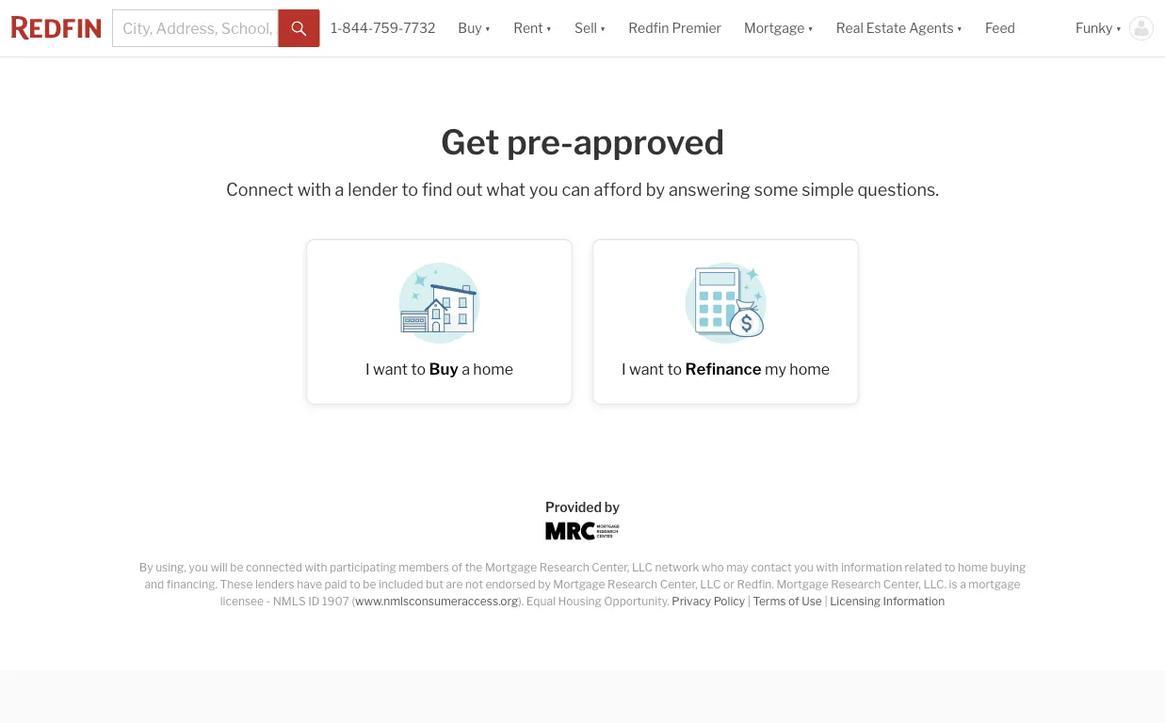 Task type: locate. For each thing, give the bounding box(es) containing it.
(
[[352, 594, 355, 608]]

1 horizontal spatial |
[[825, 594, 828, 608]]

by right afford
[[646, 180, 665, 200]]

1 want from the left
[[373, 360, 408, 378]]

3 ▾ from the left
[[600, 20, 606, 36]]

by
[[139, 560, 153, 574]]

i inside the i want to buy a home
[[365, 360, 370, 378]]

i inside i want to refinance my home
[[622, 360, 626, 378]]

1 vertical spatial of
[[788, 594, 799, 608]]

0 vertical spatial buy
[[458, 20, 482, 36]]

| right use on the bottom right of the page
[[825, 594, 828, 608]]

1 i from the left
[[365, 360, 370, 378]]

using,
[[156, 560, 186, 574]]

of for terms
[[788, 594, 799, 608]]

1 vertical spatial by
[[605, 500, 620, 516]]

1 horizontal spatial of
[[788, 594, 799, 608]]

1 horizontal spatial home
[[790, 360, 830, 378]]

2 want from the left
[[629, 360, 664, 378]]

2 ▾ from the left
[[546, 20, 552, 36]]

2 i from the left
[[622, 360, 626, 378]]

the
[[465, 560, 483, 574]]

0 vertical spatial be
[[230, 560, 243, 574]]

1 | from the left
[[748, 594, 751, 608]]

▾ for funky ▾
[[1116, 20, 1122, 36]]

buy ▾ button
[[447, 0, 502, 57]]

0 horizontal spatial by
[[538, 577, 551, 591]]

agents
[[909, 20, 954, 36]]

feed
[[985, 20, 1015, 36]]

0 horizontal spatial be
[[230, 560, 243, 574]]

get
[[441, 121, 500, 162]]

pre-
[[507, 121, 573, 162]]

financing.
[[167, 577, 218, 591]]

0 horizontal spatial llc
[[632, 560, 653, 574]]

0 horizontal spatial of
[[452, 560, 463, 574]]

a inside by using, you will be connected with participating members of the mortgage research center, llc network who may contact you with information related to home buying and financing. these lenders have paid to be included but are not endorsed by mortgage research center, llc or redfin. mortgage research center, llc. is a mortgage licensee - nmls id 1907 (
[[960, 577, 966, 591]]

2 horizontal spatial you
[[794, 560, 814, 574]]

1 horizontal spatial a
[[462, 360, 470, 378]]

2 vertical spatial by
[[538, 577, 551, 591]]

be
[[230, 560, 243, 574], [363, 577, 376, 591]]

0 horizontal spatial you
[[189, 560, 208, 574]]

home inside by using, you will be connected with participating members of the mortgage research center, llc network who may contact you with information related to home buying and financing. these lenders have paid to be included but are not endorsed by mortgage research center, llc or redfin. mortgage research center, llc. is a mortgage licensee - nmls id 1907 (
[[958, 560, 988, 574]]

llc
[[632, 560, 653, 574], [700, 577, 721, 591]]

0 vertical spatial llc
[[632, 560, 653, 574]]

1 horizontal spatial by
[[605, 500, 620, 516]]

center, down network at right
[[660, 577, 698, 591]]

real estate agents ▾
[[836, 20, 963, 36]]

4 ▾ from the left
[[808, 20, 814, 36]]

center, up information
[[883, 577, 921, 591]]

llc up privacy policy link
[[700, 577, 721, 591]]

housing
[[558, 594, 602, 608]]

mortgage
[[969, 577, 1021, 591]]

| down redfin.
[[748, 594, 751, 608]]

1 vertical spatial buy
[[429, 360, 458, 378]]

1 horizontal spatial i
[[622, 360, 626, 378]]

0 horizontal spatial research
[[539, 560, 589, 574]]

rent
[[513, 20, 543, 36]]

2 horizontal spatial center,
[[883, 577, 921, 591]]

2 horizontal spatial a
[[960, 577, 966, 591]]

by inside by using, you will be connected with participating members of the mortgage research center, llc network who may contact you with information related to home buying and financing. these lenders have paid to be included but are not endorsed by mortgage research center, llc or redfin. mortgage research center, llc. is a mortgage licensee - nmls id 1907 (
[[538, 577, 551, 591]]

center,
[[592, 560, 629, 574], [660, 577, 698, 591], [883, 577, 921, 591]]

mortgage ▾ button
[[733, 0, 825, 57]]

▾ right funky
[[1116, 20, 1122, 36]]

mortgage ▾ button
[[744, 0, 814, 57]]

▾ left real
[[808, 20, 814, 36]]

to inside the i want to buy a home
[[411, 360, 426, 378]]

2 horizontal spatial home
[[958, 560, 988, 574]]

▾ right sell
[[600, 20, 606, 36]]

you up 'financing.' on the bottom
[[189, 560, 208, 574]]

of
[[452, 560, 463, 574], [788, 594, 799, 608]]

you
[[529, 180, 558, 200], [189, 560, 208, 574], [794, 560, 814, 574]]

mortgage up housing at the bottom of page
[[553, 577, 605, 591]]

5 ▾ from the left
[[957, 20, 963, 36]]

network
[[655, 560, 699, 574]]

1 vertical spatial a
[[462, 360, 470, 378]]

2 | from the left
[[825, 594, 828, 608]]

▾ for sell ▾
[[600, 20, 606, 36]]

▾ right 'agents'
[[957, 20, 963, 36]]

0 horizontal spatial home
[[473, 360, 513, 378]]

▾ for buy ▾
[[485, 20, 491, 36]]

mortgage inside dropdown button
[[744, 20, 805, 36]]

submit search image
[[291, 21, 307, 36]]

you left "can"
[[529, 180, 558, 200]]

have
[[297, 577, 322, 591]]

research up housing at the bottom of page
[[539, 560, 589, 574]]

0 horizontal spatial i
[[365, 360, 370, 378]]

information
[[883, 594, 945, 608]]

0 vertical spatial of
[[452, 560, 463, 574]]

mortgage left real
[[744, 20, 805, 36]]

of left use on the bottom right of the page
[[788, 594, 799, 608]]

be up these
[[230, 560, 243, 574]]

research up opportunity.
[[608, 577, 658, 591]]

6 ▾ from the left
[[1116, 20, 1122, 36]]

▾ left rent
[[485, 20, 491, 36]]

center, up opportunity.
[[592, 560, 629, 574]]

and
[[145, 577, 164, 591]]

of inside by using, you will be connected with participating members of the mortgage research center, llc network who may contact you with information related to home buying and financing. these lenders have paid to be included but are not endorsed by mortgage research center, llc or redfin. mortgage research center, llc. is a mortgage licensee - nmls id 1907 (
[[452, 560, 463, 574]]

what
[[486, 180, 526, 200]]

0 horizontal spatial a
[[335, 180, 344, 200]]

2 vertical spatial a
[[960, 577, 966, 591]]

by up equal
[[538, 577, 551, 591]]

www.nmlsconsumeraccess.org ). equal housing opportunity. privacy policy | terms of use | licensing information
[[355, 594, 945, 608]]

1 horizontal spatial llc
[[700, 577, 721, 591]]

feed button
[[974, 0, 1064, 57]]

▾ for mortgage ▾
[[808, 20, 814, 36]]

llc up opportunity.
[[632, 560, 653, 574]]

who
[[702, 560, 724, 574]]

1 horizontal spatial want
[[629, 360, 664, 378]]

by
[[646, 180, 665, 200], [605, 500, 620, 516], [538, 577, 551, 591]]

are
[[446, 577, 463, 591]]

home inside the i want to buy a home
[[473, 360, 513, 378]]

home
[[473, 360, 513, 378], [790, 360, 830, 378], [958, 560, 988, 574]]

home inside i want to refinance my home
[[790, 360, 830, 378]]

sell ▾
[[575, 20, 606, 36]]

these
[[220, 577, 253, 591]]

want inside the i want to buy a home
[[373, 360, 408, 378]]

or
[[723, 577, 735, 591]]

mortgage
[[744, 20, 805, 36], [485, 560, 537, 574], [553, 577, 605, 591], [777, 577, 829, 591]]

buy inside dropdown button
[[458, 20, 482, 36]]

0 horizontal spatial want
[[373, 360, 408, 378]]

provided by
[[545, 500, 620, 516]]

by up mortgage research center image
[[605, 500, 620, 516]]

option group
[[291, 222, 875, 422]]

a
[[335, 180, 344, 200], [462, 360, 470, 378], [960, 577, 966, 591]]

research
[[539, 560, 589, 574], [608, 577, 658, 591], [831, 577, 881, 591]]

of left the
[[452, 560, 463, 574]]

▾
[[485, 20, 491, 36], [546, 20, 552, 36], [600, 20, 606, 36], [808, 20, 814, 36], [957, 20, 963, 36], [1116, 20, 1122, 36]]

with
[[297, 180, 331, 200], [305, 560, 327, 574], [816, 560, 839, 574]]

redfin premier button
[[617, 0, 733, 57]]

▾ right rent
[[546, 20, 552, 36]]

sell ▾ button
[[563, 0, 617, 57]]

i
[[365, 360, 370, 378], [622, 360, 626, 378]]

844-
[[342, 20, 373, 36]]

equal
[[526, 594, 556, 608]]

lender
[[348, 180, 398, 200]]

be down participating
[[363, 577, 376, 591]]

mortgage up endorsed
[[485, 560, 537, 574]]

nmls
[[273, 594, 306, 608]]

opportunity.
[[604, 594, 669, 608]]

research up licensing
[[831, 577, 881, 591]]

buy
[[458, 20, 482, 36], [429, 360, 458, 378]]

you right the contact
[[794, 560, 814, 574]]

i want to buy a home
[[365, 360, 513, 378]]

1 ▾ from the left
[[485, 20, 491, 36]]

1 vertical spatial be
[[363, 577, 376, 591]]

0 vertical spatial by
[[646, 180, 665, 200]]

privacy
[[672, 594, 711, 608]]

1 vertical spatial llc
[[700, 577, 721, 591]]

real
[[836, 20, 863, 36]]

want inside i want to refinance my home
[[629, 360, 664, 378]]

0 horizontal spatial |
[[748, 594, 751, 608]]



Task type: vqa. For each thing, say whether or not it's contained in the screenshot.
"and" in the left bottom of the page
yes



Task type: describe. For each thing, give the bounding box(es) containing it.
7732
[[403, 20, 436, 36]]

want for refinance
[[629, 360, 664, 378]]

redfin premier
[[629, 20, 721, 36]]

connected
[[246, 560, 302, 574]]

but
[[426, 577, 444, 591]]

home for refinance
[[790, 360, 830, 378]]

-
[[266, 594, 271, 608]]

licensee
[[220, 594, 264, 608]]

1 horizontal spatial be
[[363, 577, 376, 591]]

id
[[308, 594, 320, 608]]

a inside the i want to buy a home
[[462, 360, 470, 378]]

1-
[[331, 20, 342, 36]]

1-844-759-7732
[[331, 20, 436, 36]]

i for refinance
[[622, 360, 626, 378]]

afford
[[594, 180, 642, 200]]

buying
[[991, 560, 1026, 574]]

2 horizontal spatial by
[[646, 180, 665, 200]]

1 horizontal spatial center,
[[660, 577, 698, 591]]

out
[[456, 180, 483, 200]]

answering
[[669, 180, 751, 200]]

lenders
[[255, 577, 295, 591]]

privacy policy link
[[672, 594, 745, 608]]

redfin.
[[737, 577, 774, 591]]

0 horizontal spatial center,
[[592, 560, 629, 574]]

0 vertical spatial a
[[335, 180, 344, 200]]

with up have
[[305, 560, 327, 574]]

estate
[[866, 20, 906, 36]]

2 horizontal spatial research
[[831, 577, 881, 591]]

real estate agents ▾ button
[[825, 0, 974, 57]]

with up use on the bottom right of the page
[[816, 560, 839, 574]]

simple questions.
[[802, 180, 939, 200]]

▾ inside dropdown button
[[957, 20, 963, 36]]

connect
[[226, 180, 294, 200]]

want for buy
[[373, 360, 408, 378]]

1 horizontal spatial research
[[608, 577, 658, 591]]

www.nmlsconsumeraccess.org
[[355, 594, 518, 608]]

policy
[[714, 594, 745, 608]]

members
[[399, 560, 449, 574]]

provided
[[545, 500, 602, 516]]

approved
[[573, 121, 725, 162]]

real estate agents ▾ link
[[836, 0, 963, 57]]

will
[[211, 560, 228, 574]]

refinance
[[685, 360, 762, 378]]

1 horizontal spatial you
[[529, 180, 558, 200]]

buy inside option group
[[429, 360, 458, 378]]

City, Address, School, Agent, ZIP search field
[[112, 9, 278, 47]]

use
[[802, 594, 822, 608]]

home for buy
[[473, 360, 513, 378]]

by using, you will be connected with participating members of the mortgage research center, llc network who may contact you with information related to home buying and financing. these lenders have paid to be included but are not endorsed by mortgage research center, llc or redfin. mortgage research center, llc. is a mortgage licensee - nmls id 1907 (
[[139, 560, 1026, 608]]

i want to refinance my home
[[622, 360, 830, 378]]

premier
[[672, 20, 721, 36]]

may
[[726, 560, 749, 574]]

mortgage research center image
[[546, 522, 619, 540]]

to inside i want to refinance my home
[[667, 360, 682, 378]]

terms
[[753, 594, 786, 608]]

included
[[379, 577, 423, 591]]

sell ▾ button
[[575, 0, 606, 57]]

rent ▾
[[513, 20, 552, 36]]

information
[[841, 560, 902, 574]]

funky ▾
[[1076, 20, 1122, 36]]

option group containing buy
[[291, 222, 875, 422]]

buy ▾
[[458, 20, 491, 36]]

connect with a lender to find out what you can afford by answering some simple questions.
[[226, 180, 939, 200]]

my
[[765, 360, 786, 378]]

some
[[754, 180, 798, 200]]

1907
[[322, 594, 349, 608]]

759-
[[373, 20, 403, 36]]

rent ▾ button
[[513, 0, 552, 57]]

funky
[[1076, 20, 1113, 36]]

terms of use link
[[753, 594, 822, 608]]

is
[[949, 577, 958, 591]]

of for members
[[452, 560, 463, 574]]

mortgage ▾
[[744, 20, 814, 36]]

licensing
[[830, 594, 881, 608]]

buy ▾ button
[[458, 0, 491, 57]]

participating
[[330, 560, 396, 574]]

can
[[562, 180, 590, 200]]

find
[[422, 180, 453, 200]]

sell
[[575, 20, 597, 36]]

paid
[[325, 577, 347, 591]]

related
[[905, 560, 942, 574]]

).
[[518, 594, 524, 608]]

i for buy
[[365, 360, 370, 378]]

get pre-approved
[[441, 121, 725, 162]]

redfin
[[629, 20, 669, 36]]

not
[[465, 577, 483, 591]]

mortgage up use on the bottom right of the page
[[777, 577, 829, 591]]

rent ▾ button
[[502, 0, 563, 57]]

www.nmlsconsumeraccess.org link
[[355, 594, 518, 608]]

with right the connect
[[297, 180, 331, 200]]

contact
[[751, 560, 792, 574]]

endorsed
[[485, 577, 536, 591]]

licensing information link
[[830, 594, 945, 608]]

llc.
[[923, 577, 947, 591]]

▾ for rent ▾
[[546, 20, 552, 36]]



